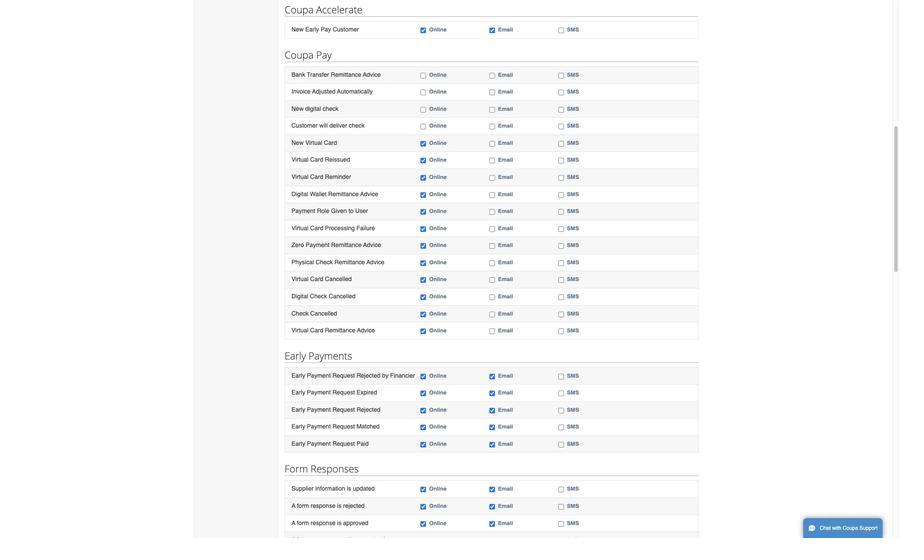 Task type: vqa. For each thing, say whether or not it's contained in the screenshot.
Online associated with A form response is rejected
yes



Task type: describe. For each thing, give the bounding box(es) containing it.
payment role given to user
[[292, 208, 368, 215]]

bank transfer remittance advice
[[292, 71, 381, 78]]

online for new early pay customer
[[430, 26, 447, 33]]

check cancelled
[[292, 310, 337, 317]]

new digital check
[[292, 105, 339, 112]]

card for processing
[[310, 225, 324, 232]]

form for a form response is approved
[[297, 520, 309, 527]]

email for customer will deliver check
[[498, 123, 513, 129]]

sms for new early pay customer
[[567, 26, 579, 33]]

online for bank transfer remittance advice
[[430, 71, 447, 78]]

response for approved
[[311, 520, 336, 527]]

form for a form response is rejected
[[297, 503, 309, 510]]

payment for early payment request paid
[[307, 441, 331, 447]]

email for new virtual card
[[498, 140, 513, 146]]

sms for a form response is rejected
[[567, 503, 579, 510]]

1 vertical spatial customer
[[292, 122, 318, 129]]

email for payment role given to user
[[498, 208, 513, 215]]

request for early payment request rejected
[[333, 406, 355, 413]]

email for new digital check
[[498, 106, 513, 112]]

1 vertical spatial pay
[[316, 48, 332, 62]]

online for early payment request rejected by financier
[[430, 373, 447, 379]]

sms for early payment request rejected
[[567, 407, 579, 413]]

given
[[331, 208, 347, 215]]

rejected for early payment request rejected by financier
[[357, 372, 381, 379]]

advice for bank transfer remittance advice
[[363, 71, 381, 78]]

coupa for coupa pay
[[285, 48, 314, 62]]

email for physical check remittance advice
[[498, 259, 513, 266]]

virtual up virtual card reissued
[[305, 139, 323, 146]]

email for virtual card remittance advice
[[498, 328, 513, 334]]

new for new early pay customer
[[292, 26, 304, 33]]

a for a form response is rejected
[[292, 503, 296, 510]]

remittance for wallet
[[328, 191, 359, 197]]

email for virtual card reminder
[[498, 174, 513, 180]]

invoice
[[292, 88, 311, 95]]

virtual for virtual card remittance advice
[[292, 327, 309, 334]]

response for rejected
[[311, 503, 336, 510]]

coupa accelerate
[[285, 3, 363, 16]]

online for customer will deliver check
[[430, 123, 447, 129]]

sms for virtual card reminder
[[567, 174, 579, 180]]

digital for digital wallet remittance advice
[[292, 191, 309, 197]]

early for early payments
[[285, 349, 306, 363]]

sms for zero payment remittance advice
[[567, 242, 579, 249]]

email for bank transfer remittance advice
[[498, 71, 513, 78]]

early for early payment request expired
[[292, 389, 305, 396]]

remittance for transfer
[[331, 71, 362, 78]]

virtual for virtual card reissued
[[292, 156, 309, 163]]

invoice adjusted automatically
[[292, 88, 373, 95]]

sms for virtual card reissued
[[567, 157, 579, 163]]

early payment request expired
[[292, 389, 377, 396]]

1 horizontal spatial customer
[[333, 26, 359, 33]]

virtual card reminder
[[292, 173, 351, 180]]

chat
[[820, 526, 831, 532]]

0 vertical spatial check
[[323, 105, 339, 112]]

approved
[[343, 520, 369, 527]]

online for early payment request rejected
[[430, 407, 447, 413]]

online for check cancelled
[[430, 310, 447, 317]]

sms for payment role given to user
[[567, 208, 579, 215]]

reissued
[[325, 156, 350, 163]]

advice for digital wallet remittance advice
[[361, 191, 378, 197]]

financier
[[390, 372, 415, 379]]

email for supplier information is updated
[[498, 486, 513, 493]]

physical check remittance advice
[[292, 259, 385, 266]]

cancelled for virtual card cancelled
[[325, 276, 352, 283]]

a form response is rejected
[[292, 503, 365, 510]]

check for digital
[[310, 293, 327, 300]]

customer will deliver check
[[292, 122, 365, 129]]

coupa for coupa accelerate
[[285, 3, 314, 16]]

online for early payment request expired
[[430, 390, 447, 396]]

email for a form response is approved
[[498, 520, 513, 527]]

virtual for virtual card reminder
[[292, 173, 309, 180]]

digital wallet remittance advice
[[292, 191, 378, 197]]

failure
[[357, 225, 375, 232]]

support
[[860, 526, 878, 532]]

payment for early payment request matched
[[307, 423, 331, 430]]

remittance for card
[[325, 327, 356, 334]]

is for approved
[[337, 520, 342, 527]]

virtual card remittance advice
[[292, 327, 375, 334]]

matched
[[357, 423, 380, 430]]

zero
[[292, 242, 304, 249]]

online for physical check remittance advice
[[430, 259, 447, 266]]

early for early payment request rejected
[[292, 406, 305, 413]]

advice for physical check remittance advice
[[367, 259, 385, 266]]

email for virtual card reissued
[[498, 157, 513, 163]]

a form response is approved
[[292, 520, 369, 527]]

sms for digital wallet remittance advice
[[567, 191, 579, 197]]

zero payment remittance advice
[[292, 242, 381, 249]]

digital check cancelled
[[292, 293, 356, 300]]

sms for early payment request rejected by financier
[[567, 373, 579, 379]]

updated
[[353, 486, 375, 493]]

reminder
[[325, 173, 351, 180]]

email for zero payment remittance advice
[[498, 242, 513, 249]]

online for invoice adjusted automatically
[[430, 89, 447, 95]]

email for virtual card processing failure
[[498, 225, 513, 232]]

coupa inside button
[[843, 526, 859, 532]]

online for early payment request matched
[[430, 424, 447, 430]]

early payments
[[285, 349, 352, 363]]

payment for early payment request expired
[[307, 389, 331, 396]]

online for a form response is rejected
[[430, 503, 447, 510]]

sms for check cancelled
[[567, 310, 579, 317]]

virtual card cancelled
[[292, 276, 352, 283]]

coupa pay
[[285, 48, 332, 62]]

accelerate
[[316, 3, 363, 16]]

processing
[[325, 225, 355, 232]]

automatically
[[337, 88, 373, 95]]

rejected
[[343, 503, 365, 510]]

1 vertical spatial check
[[349, 122, 365, 129]]

early for early payment request paid
[[292, 441, 305, 447]]

responses
[[311, 462, 359, 476]]

paid
[[357, 441, 369, 447]]

supplier information is updated
[[292, 486, 375, 493]]

request for early payment request paid
[[333, 441, 355, 447]]

online for virtual card remittance advice
[[430, 328, 447, 334]]

2 vertical spatial cancelled
[[311, 310, 337, 317]]

by
[[382, 372, 389, 379]]



Task type: locate. For each thing, give the bounding box(es) containing it.
1 rejected from the top
[[357, 372, 381, 379]]

sms
[[567, 26, 579, 33], [567, 71, 579, 78], [567, 89, 579, 95], [567, 106, 579, 112], [567, 123, 579, 129], [567, 140, 579, 146], [567, 157, 579, 163], [567, 174, 579, 180], [567, 191, 579, 197], [567, 208, 579, 215], [567, 225, 579, 232], [567, 242, 579, 249], [567, 259, 579, 266], [567, 276, 579, 283], [567, 293, 579, 300], [567, 310, 579, 317], [567, 328, 579, 334], [567, 373, 579, 379], [567, 390, 579, 396], [567, 407, 579, 413], [567, 424, 579, 430], [567, 441, 579, 447], [567, 486, 579, 493], [567, 503, 579, 510], [567, 520, 579, 527]]

5 sms from the top
[[567, 123, 579, 129]]

card for reissued
[[310, 156, 324, 163]]

early up form
[[292, 441, 305, 447]]

2 rejected from the top
[[357, 406, 381, 413]]

24 sms from the top
[[567, 503, 579, 510]]

1 vertical spatial digital
[[292, 293, 309, 300]]

cancelled
[[325, 276, 352, 283], [329, 293, 356, 300], [311, 310, 337, 317]]

14 online from the top
[[430, 276, 447, 283]]

request down early payment request rejected
[[333, 423, 355, 430]]

1 form from the top
[[297, 503, 309, 510]]

2 vertical spatial check
[[292, 310, 309, 317]]

7 sms from the top
[[567, 157, 579, 163]]

2 vertical spatial coupa
[[843, 526, 859, 532]]

sms for early payment request matched
[[567, 424, 579, 430]]

request down early payment request matched
[[333, 441, 355, 447]]

a for a form response is approved
[[292, 520, 296, 527]]

6 online from the top
[[430, 140, 447, 146]]

online for virtual card reminder
[[430, 174, 447, 180]]

10 email from the top
[[498, 208, 513, 215]]

with
[[833, 526, 842, 532]]

adjusted
[[312, 88, 336, 95]]

check right 'deliver'
[[349, 122, 365, 129]]

13 online from the top
[[430, 259, 447, 266]]

cancelled down virtual card cancelled
[[329, 293, 356, 300]]

9 online from the top
[[430, 191, 447, 197]]

13 email from the top
[[498, 259, 513, 266]]

check for physical
[[316, 259, 333, 266]]

payment down early payment request expired
[[307, 406, 331, 413]]

25 online from the top
[[430, 520, 447, 527]]

email for early payment request paid
[[498, 441, 513, 447]]

10 online from the top
[[430, 208, 447, 215]]

is left approved
[[337, 520, 342, 527]]

new up coupa pay
[[292, 26, 304, 33]]

15 sms from the top
[[567, 293, 579, 300]]

early payment request paid
[[292, 441, 369, 447]]

1 request from the top
[[333, 372, 355, 379]]

expired
[[357, 389, 377, 396]]

online for early payment request paid
[[430, 441, 447, 447]]

7 email from the top
[[498, 157, 513, 163]]

bank
[[292, 71, 306, 78]]

payments
[[309, 349, 352, 363]]

1 response from the top
[[311, 503, 336, 510]]

early payment request rejected by financier
[[292, 372, 415, 379]]

is left rejected
[[337, 503, 342, 510]]

2 sms from the top
[[567, 71, 579, 78]]

9 email from the top
[[498, 191, 513, 197]]

12 sms from the top
[[567, 242, 579, 249]]

23 sms from the top
[[567, 486, 579, 493]]

19 email from the top
[[498, 390, 513, 396]]

payment up the early payment request paid
[[307, 423, 331, 430]]

payment for zero payment remittance advice
[[306, 242, 330, 249]]

0 vertical spatial rejected
[[357, 372, 381, 379]]

remittance up payments
[[325, 327, 356, 334]]

remittance for check
[[335, 259, 365, 266]]

5 email from the top
[[498, 123, 513, 129]]

card
[[324, 139, 337, 146], [310, 156, 324, 163], [310, 173, 324, 180], [310, 225, 324, 232], [310, 276, 324, 283], [310, 327, 324, 334]]

sms for virtual card remittance advice
[[567, 328, 579, 334]]

23 email from the top
[[498, 486, 513, 493]]

1 a from the top
[[292, 503, 296, 510]]

request up early payment request rejected
[[333, 389, 355, 396]]

is
[[347, 486, 352, 493], [337, 503, 342, 510], [337, 520, 342, 527]]

8 online from the top
[[430, 174, 447, 180]]

1 vertical spatial new
[[292, 105, 304, 112]]

8 email from the top
[[498, 174, 513, 180]]

11 sms from the top
[[567, 225, 579, 232]]

email for new early pay customer
[[498, 26, 513, 33]]

online for virtual card cancelled
[[430, 276, 447, 283]]

1 horizontal spatial check
[[349, 122, 365, 129]]

cancelled down digital check cancelled
[[311, 310, 337, 317]]

request for early payment request rejected by financier
[[333, 372, 355, 379]]

remittance up the automatically at the left top of page
[[331, 71, 362, 78]]

sms for new digital check
[[567, 106, 579, 112]]

7 online from the top
[[430, 157, 447, 163]]

coupa up new early pay customer
[[285, 3, 314, 16]]

payment left the role
[[292, 208, 316, 215]]

4 email from the top
[[498, 106, 513, 112]]

check up virtual card cancelled
[[316, 259, 333, 266]]

2 new from the top
[[292, 105, 304, 112]]

check down invoice adjusted automatically
[[323, 105, 339, 112]]

customer
[[333, 26, 359, 33], [292, 122, 318, 129]]

0 vertical spatial response
[[311, 503, 336, 510]]

0 vertical spatial coupa
[[285, 3, 314, 16]]

card for remittance
[[310, 327, 324, 334]]

3 new from the top
[[292, 139, 304, 146]]

sms for physical check remittance advice
[[567, 259, 579, 266]]

early down early payment request expired
[[292, 406, 305, 413]]

remittance
[[331, 71, 362, 78], [328, 191, 359, 197], [331, 242, 362, 249], [335, 259, 365, 266], [325, 327, 356, 334]]

remittance down processing
[[331, 242, 362, 249]]

0 vertical spatial check
[[316, 259, 333, 266]]

digital
[[292, 191, 309, 197], [292, 293, 309, 300]]

response up the 'a form response is approved'
[[311, 503, 336, 510]]

payment for early payment request rejected by financier
[[307, 372, 331, 379]]

request
[[333, 372, 355, 379], [333, 389, 355, 396], [333, 406, 355, 413], [333, 423, 355, 430], [333, 441, 355, 447]]

sms for early payment request paid
[[567, 441, 579, 447]]

early up the early payment request paid
[[292, 423, 305, 430]]

18 sms from the top
[[567, 373, 579, 379]]

0 vertical spatial customer
[[333, 26, 359, 33]]

will
[[320, 122, 328, 129]]

1 vertical spatial form
[[297, 520, 309, 527]]

sms for a form response is approved
[[567, 520, 579, 527]]

0 vertical spatial is
[[347, 486, 352, 493]]

2 vertical spatial is
[[337, 520, 342, 527]]

remittance up given
[[328, 191, 359, 197]]

16 email from the top
[[498, 310, 513, 317]]

4 sms from the top
[[567, 106, 579, 112]]

online for digital wallet remittance advice
[[430, 191, 447, 197]]

new
[[292, 26, 304, 33], [292, 105, 304, 112], [292, 139, 304, 146]]

coupa right with at right bottom
[[843, 526, 859, 532]]

card down customer will deliver check
[[324, 139, 337, 146]]

new left digital
[[292, 105, 304, 112]]

digital left 'wallet'
[[292, 191, 309, 197]]

form
[[285, 462, 308, 476]]

virtual down check cancelled
[[292, 327, 309, 334]]

22 online from the top
[[430, 441, 447, 447]]

18 email from the top
[[498, 373, 513, 379]]

sms for virtual card cancelled
[[567, 276, 579, 283]]

rejected up matched
[[357, 406, 381, 413]]

chat with coupa support button
[[804, 519, 884, 539]]

check
[[323, 105, 339, 112], [349, 122, 365, 129]]

17 online from the top
[[430, 328, 447, 334]]

online for supplier information is updated
[[430, 486, 447, 493]]

early for early payment request matched
[[292, 423, 305, 430]]

new for new digital check
[[292, 105, 304, 112]]

10 sms from the top
[[567, 208, 579, 215]]

physical
[[292, 259, 314, 266]]

cancelled for digital check cancelled
[[329, 293, 356, 300]]

user
[[356, 208, 368, 215]]

payment
[[292, 208, 316, 215], [306, 242, 330, 249], [307, 372, 331, 379], [307, 389, 331, 396], [307, 406, 331, 413], [307, 423, 331, 430], [307, 441, 331, 447]]

payment for early payment request rejected
[[307, 406, 331, 413]]

payment down early payments
[[307, 372, 331, 379]]

8 sms from the top
[[567, 174, 579, 180]]

virtual card processing failure
[[292, 225, 375, 232]]

customer left will
[[292, 122, 318, 129]]

2 a from the top
[[292, 520, 296, 527]]

virtual up 'zero' on the left
[[292, 225, 309, 232]]

customer down accelerate
[[333, 26, 359, 33]]

online for zero payment remittance advice
[[430, 242, 447, 249]]

card up digital check cancelled
[[310, 276, 324, 283]]

21 sms from the top
[[567, 424, 579, 430]]

24 email from the top
[[498, 503, 513, 510]]

early up early payment request rejected
[[292, 389, 305, 396]]

1 vertical spatial response
[[311, 520, 336, 527]]

new early pay customer
[[292, 26, 359, 33]]

12 online from the top
[[430, 242, 447, 249]]

16 sms from the top
[[567, 310, 579, 317]]

is left updated
[[347, 486, 352, 493]]

response
[[311, 503, 336, 510], [311, 520, 336, 527]]

early payment request rejected
[[292, 406, 381, 413]]

4 request from the top
[[333, 423, 355, 430]]

sms for new virtual card
[[567, 140, 579, 146]]

new for new virtual card
[[292, 139, 304, 146]]

1 vertical spatial check
[[310, 293, 327, 300]]

21 online from the top
[[430, 424, 447, 430]]

new up virtual card reissued
[[292, 139, 304, 146]]

sms for bank transfer remittance advice
[[567, 71, 579, 78]]

sms for early payment request expired
[[567, 390, 579, 396]]

virtual card reissued
[[292, 156, 350, 163]]

form down supplier
[[297, 503, 309, 510]]

2 response from the top
[[311, 520, 336, 527]]

12 email from the top
[[498, 242, 513, 249]]

None checkbox
[[559, 73, 564, 78], [559, 90, 564, 95], [421, 107, 427, 113], [559, 107, 564, 113], [421, 124, 427, 130], [559, 124, 564, 130], [421, 141, 427, 147], [421, 158, 427, 164], [490, 158, 495, 164], [559, 158, 564, 164], [421, 192, 427, 198], [559, 192, 564, 198], [421, 209, 427, 215], [490, 209, 495, 215], [559, 209, 564, 215], [490, 226, 495, 232], [559, 226, 564, 232], [559, 243, 564, 249], [490, 261, 495, 266], [559, 261, 564, 266], [490, 278, 495, 283], [421, 295, 427, 300], [421, 312, 427, 317], [490, 312, 495, 317], [559, 312, 564, 317], [490, 329, 495, 334], [559, 329, 564, 334], [421, 374, 427, 380], [490, 374, 495, 380], [559, 374, 564, 380], [490, 408, 495, 414], [559, 442, 564, 448], [559, 487, 564, 493], [421, 504, 427, 510], [490, 504, 495, 510], [421, 522, 427, 527], [490, 522, 495, 527], [559, 522, 564, 527], [559, 73, 564, 78], [559, 90, 564, 95], [421, 107, 427, 113], [559, 107, 564, 113], [421, 124, 427, 130], [559, 124, 564, 130], [421, 141, 427, 147], [421, 158, 427, 164], [490, 158, 495, 164], [559, 158, 564, 164], [421, 192, 427, 198], [559, 192, 564, 198], [421, 209, 427, 215], [490, 209, 495, 215], [559, 209, 564, 215], [490, 226, 495, 232], [559, 226, 564, 232], [559, 243, 564, 249], [490, 261, 495, 266], [559, 261, 564, 266], [490, 278, 495, 283], [421, 295, 427, 300], [421, 312, 427, 317], [490, 312, 495, 317], [559, 312, 564, 317], [490, 329, 495, 334], [559, 329, 564, 334], [421, 374, 427, 380], [490, 374, 495, 380], [559, 374, 564, 380], [490, 408, 495, 414], [559, 442, 564, 448], [559, 487, 564, 493], [421, 504, 427, 510], [490, 504, 495, 510], [421, 522, 427, 527], [490, 522, 495, 527], [559, 522, 564, 527]]

20 email from the top
[[498, 407, 513, 413]]

payment down early payment request matched
[[307, 441, 331, 447]]

22 email from the top
[[498, 441, 513, 447]]

0 vertical spatial digital
[[292, 191, 309, 197]]

14 sms from the top
[[567, 276, 579, 283]]

email for early payment request matched
[[498, 424, 513, 430]]

request up early payment request expired
[[333, 372, 355, 379]]

None checkbox
[[421, 28, 427, 33], [490, 28, 495, 33], [559, 28, 564, 33], [421, 73, 427, 78], [490, 73, 495, 78], [421, 90, 427, 95], [490, 90, 495, 95], [490, 107, 495, 113], [490, 124, 495, 130], [490, 141, 495, 147], [559, 141, 564, 147], [421, 175, 427, 181], [490, 175, 495, 181], [559, 175, 564, 181], [490, 192, 495, 198], [421, 226, 427, 232], [421, 243, 427, 249], [490, 243, 495, 249], [421, 261, 427, 266], [421, 278, 427, 283], [559, 278, 564, 283], [490, 295, 495, 300], [559, 295, 564, 300], [421, 329, 427, 334], [421, 391, 427, 397], [490, 391, 495, 397], [559, 391, 564, 397], [421, 408, 427, 414], [559, 408, 564, 414], [421, 425, 427, 431], [490, 425, 495, 431], [559, 425, 564, 431], [421, 442, 427, 448], [490, 442, 495, 448], [421, 487, 427, 493], [490, 487, 495, 493], [559, 504, 564, 510], [421, 28, 427, 33], [490, 28, 495, 33], [559, 28, 564, 33], [421, 73, 427, 78], [490, 73, 495, 78], [421, 90, 427, 95], [490, 90, 495, 95], [490, 107, 495, 113], [490, 124, 495, 130], [490, 141, 495, 147], [559, 141, 564, 147], [421, 175, 427, 181], [490, 175, 495, 181], [559, 175, 564, 181], [490, 192, 495, 198], [421, 226, 427, 232], [421, 243, 427, 249], [490, 243, 495, 249], [421, 261, 427, 266], [421, 278, 427, 283], [559, 278, 564, 283], [490, 295, 495, 300], [559, 295, 564, 300], [421, 329, 427, 334], [421, 391, 427, 397], [490, 391, 495, 397], [559, 391, 564, 397], [421, 408, 427, 414], [559, 408, 564, 414], [421, 425, 427, 431], [490, 425, 495, 431], [559, 425, 564, 431], [421, 442, 427, 448], [490, 442, 495, 448], [421, 487, 427, 493], [490, 487, 495, 493], [559, 504, 564, 510]]

18 online from the top
[[430, 373, 447, 379]]

3 email from the top
[[498, 89, 513, 95]]

0 vertical spatial pay
[[321, 26, 331, 33]]

virtual
[[305, 139, 323, 146], [292, 156, 309, 163], [292, 173, 309, 180], [292, 225, 309, 232], [292, 276, 309, 283], [292, 327, 309, 334]]

0 vertical spatial cancelled
[[325, 276, 352, 283]]

2 online from the top
[[430, 71, 447, 78]]

email for a form response is rejected
[[498, 503, 513, 510]]

transfer
[[307, 71, 329, 78]]

20 sms from the top
[[567, 407, 579, 413]]

3 online from the top
[[430, 89, 447, 95]]

digital up check cancelled
[[292, 293, 309, 300]]

digital for digital check cancelled
[[292, 293, 309, 300]]

3 sms from the top
[[567, 89, 579, 95]]

advice for virtual card remittance advice
[[357, 327, 375, 334]]

0 vertical spatial form
[[297, 503, 309, 510]]

25 email from the top
[[498, 520, 513, 527]]

20 online from the top
[[430, 407, 447, 413]]

rejected left "by"
[[357, 372, 381, 379]]

information
[[316, 486, 345, 493]]

19 online from the top
[[430, 390, 447, 396]]

1 new from the top
[[292, 26, 304, 33]]

email
[[498, 26, 513, 33], [498, 71, 513, 78], [498, 89, 513, 95], [498, 106, 513, 112], [498, 123, 513, 129], [498, 140, 513, 146], [498, 157, 513, 163], [498, 174, 513, 180], [498, 191, 513, 197], [498, 208, 513, 215], [498, 225, 513, 232], [498, 242, 513, 249], [498, 259, 513, 266], [498, 276, 513, 283], [498, 293, 513, 300], [498, 310, 513, 317], [498, 328, 513, 334], [498, 373, 513, 379], [498, 390, 513, 396], [498, 407, 513, 413], [498, 424, 513, 430], [498, 441, 513, 447], [498, 486, 513, 493], [498, 503, 513, 510], [498, 520, 513, 527]]

card up 'wallet'
[[310, 173, 324, 180]]

19 sms from the top
[[567, 390, 579, 396]]

email for check cancelled
[[498, 310, 513, 317]]

sms for invoice adjusted automatically
[[567, 89, 579, 95]]

online
[[430, 26, 447, 33], [430, 71, 447, 78], [430, 89, 447, 95], [430, 106, 447, 112], [430, 123, 447, 129], [430, 140, 447, 146], [430, 157, 447, 163], [430, 174, 447, 180], [430, 191, 447, 197], [430, 208, 447, 215], [430, 225, 447, 232], [430, 242, 447, 249], [430, 259, 447, 266], [430, 276, 447, 283], [430, 293, 447, 300], [430, 310, 447, 317], [430, 328, 447, 334], [430, 373, 447, 379], [430, 390, 447, 396], [430, 407, 447, 413], [430, 424, 447, 430], [430, 441, 447, 447], [430, 486, 447, 493], [430, 503, 447, 510], [430, 520, 447, 527]]

0 horizontal spatial check
[[323, 105, 339, 112]]

1 online from the top
[[430, 26, 447, 33]]

2 form from the top
[[297, 520, 309, 527]]

rejected for early payment request rejected
[[357, 406, 381, 413]]

response down "a form response is rejected"
[[311, 520, 336, 527]]

email for early payment request rejected
[[498, 407, 513, 413]]

1 email from the top
[[498, 26, 513, 33]]

21 email from the top
[[498, 424, 513, 430]]

request up early payment request matched
[[333, 406, 355, 413]]

online for digital check cancelled
[[430, 293, 447, 300]]

advice
[[363, 71, 381, 78], [361, 191, 378, 197], [363, 242, 381, 249], [367, 259, 385, 266], [357, 327, 375, 334]]

4 online from the top
[[430, 106, 447, 112]]

card down the role
[[310, 225, 324, 232]]

remittance down the zero payment remittance advice
[[335, 259, 365, 266]]

virtual down physical
[[292, 276, 309, 283]]

0 horizontal spatial customer
[[292, 122, 318, 129]]

card for cancelled
[[310, 276, 324, 283]]

deliver
[[330, 122, 347, 129]]

0 vertical spatial new
[[292, 26, 304, 33]]

15 online from the top
[[430, 293, 447, 300]]

2 digital from the top
[[292, 293, 309, 300]]

5 online from the top
[[430, 123, 447, 129]]

early payment request matched
[[292, 423, 380, 430]]

17 email from the top
[[498, 328, 513, 334]]

14 email from the top
[[498, 276, 513, 283]]

email for virtual card cancelled
[[498, 276, 513, 283]]

sms for supplier information is updated
[[567, 486, 579, 493]]

9 sms from the top
[[567, 191, 579, 197]]

pay down coupa accelerate
[[321, 26, 331, 33]]

virtual down virtual card reissued
[[292, 173, 309, 180]]

11 email from the top
[[498, 225, 513, 232]]

early down coupa accelerate
[[305, 26, 319, 33]]

early
[[305, 26, 319, 33], [285, 349, 306, 363], [292, 372, 305, 379], [292, 389, 305, 396], [292, 406, 305, 413], [292, 423, 305, 430], [292, 441, 305, 447]]

supplier
[[292, 486, 314, 493]]

virtual down new virtual card
[[292, 156, 309, 163]]

wallet
[[310, 191, 327, 197]]

check down virtual card cancelled
[[310, 293, 327, 300]]

2 request from the top
[[333, 389, 355, 396]]

sms for virtual card processing failure
[[567, 225, 579, 232]]

form
[[297, 503, 309, 510], [297, 520, 309, 527]]

digital
[[305, 105, 321, 112]]

online for a form response is approved
[[430, 520, 447, 527]]

is for rejected
[[337, 503, 342, 510]]

1 digital from the top
[[292, 191, 309, 197]]

1 sms from the top
[[567, 26, 579, 33]]

1 vertical spatial cancelled
[[329, 293, 356, 300]]

new virtual card
[[292, 139, 337, 146]]

pay
[[321, 26, 331, 33], [316, 48, 332, 62]]

16 online from the top
[[430, 310, 447, 317]]

coupa
[[285, 3, 314, 16], [285, 48, 314, 62], [843, 526, 859, 532]]

card down new virtual card
[[310, 156, 324, 163]]

1 vertical spatial rejected
[[357, 406, 381, 413]]

role
[[317, 208, 330, 215]]

sms for customer will deliver check
[[567, 123, 579, 129]]

22 sms from the top
[[567, 441, 579, 447]]

remittance for payment
[[331, 242, 362, 249]]

payment up early payment request rejected
[[307, 389, 331, 396]]

15 email from the top
[[498, 293, 513, 300]]

request for early payment request expired
[[333, 389, 355, 396]]

chat with coupa support
[[820, 526, 878, 532]]

1 vertical spatial is
[[337, 503, 342, 510]]

2 vertical spatial new
[[292, 139, 304, 146]]

email for digital wallet remittance advice
[[498, 191, 513, 197]]

check down digital check cancelled
[[292, 310, 309, 317]]

request for early payment request matched
[[333, 423, 355, 430]]

1 vertical spatial coupa
[[285, 48, 314, 62]]

rejected
[[357, 372, 381, 379], [357, 406, 381, 413]]

email for early payment request rejected by financier
[[498, 373, 513, 379]]

to
[[349, 208, 354, 215]]

form responses
[[285, 462, 359, 476]]

check
[[316, 259, 333, 266], [310, 293, 327, 300], [292, 310, 309, 317]]

online for virtual card processing failure
[[430, 225, 447, 232]]

early down early payments
[[292, 372, 305, 379]]

5 request from the top
[[333, 441, 355, 447]]

advice for zero payment remittance advice
[[363, 242, 381, 249]]

cancelled down physical check remittance advice
[[325, 276, 352, 283]]

form down "a form response is rejected"
[[297, 520, 309, 527]]

online for new virtual card
[[430, 140, 447, 146]]

early left payments
[[285, 349, 306, 363]]

13 sms from the top
[[567, 259, 579, 266]]

3 request from the top
[[333, 406, 355, 413]]

25 sms from the top
[[567, 520, 579, 527]]

6 email from the top
[[498, 140, 513, 146]]

online for payment role given to user
[[430, 208, 447, 215]]

payment right 'zero' on the left
[[306, 242, 330, 249]]

card for reminder
[[310, 173, 324, 180]]

2 email from the top
[[498, 71, 513, 78]]

a
[[292, 503, 296, 510], [292, 520, 296, 527]]

coupa up bank
[[285, 48, 314, 62]]

card down check cancelled
[[310, 327, 324, 334]]

pay up transfer
[[316, 48, 332, 62]]

0 vertical spatial a
[[292, 503, 296, 510]]

1 vertical spatial a
[[292, 520, 296, 527]]

24 online from the top
[[430, 503, 447, 510]]

email for early payment request expired
[[498, 390, 513, 396]]

17 sms from the top
[[567, 328, 579, 334]]

11 online from the top
[[430, 225, 447, 232]]

6 sms from the top
[[567, 140, 579, 146]]

23 online from the top
[[430, 486, 447, 493]]



